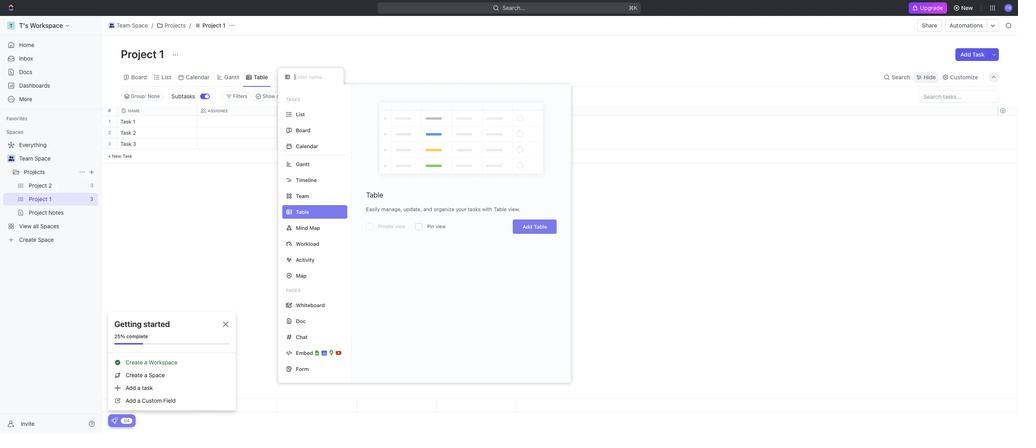 Task type: describe. For each thing, give the bounding box(es) containing it.
task for add task
[[973, 51, 985, 58]]

team space link inside tree
[[19, 152, 97, 165]]

2 horizontal spatial team
[[296, 193, 309, 199]]

do for 1
[[289, 119, 296, 124]]

private view
[[378, 224, 405, 230]]

Enter name... field
[[294, 73, 337, 81]]

0 horizontal spatial calendar
[[186, 74, 210, 80]]

new for new
[[962, 4, 973, 11]]

table link
[[252, 72, 268, 83]]

1 horizontal spatial projects link
[[155, 21, 188, 30]]

1 horizontal spatial team space link
[[107, 21, 150, 30]]

customize
[[951, 74, 979, 80]]

team space inside tree
[[19, 155, 51, 162]]

upgrade link
[[909, 2, 947, 14]]

hide
[[924, 74, 936, 80]]

0 horizontal spatial 3
[[108, 141, 111, 146]]

create a space
[[126, 372, 165, 379]]

1 vertical spatial project
[[121, 47, 157, 61]]

home
[[19, 41, 34, 48]]

gantt link
[[223, 72, 239, 83]]

calendar link
[[184, 72, 210, 83]]

press space to select this row. row containing 1
[[102, 116, 118, 127]]

add a task
[[126, 385, 153, 392]]

inbox link
[[3, 52, 98, 65]]

view for pin view
[[436, 224, 446, 230]]

1 vertical spatial project 1
[[121, 47, 167, 61]]

show closed button
[[253, 92, 295, 101]]

new for new task
[[112, 154, 121, 159]]

spaces
[[6, 129, 23, 135]]

show closed
[[263, 93, 292, 99]]

task
[[142, 385, 153, 392]]

getting started
[[115, 320, 170, 329]]

to for ‎task 2
[[282, 130, 288, 136]]

view button
[[278, 68, 304, 87]]

share
[[922, 22, 938, 29]]

inbox
[[19, 55, 33, 62]]

to for task 3
[[282, 142, 288, 147]]

share button
[[918, 19, 943, 32]]

closed
[[277, 93, 292, 99]]

2 for ‎task
[[133, 130, 136, 136]]

chat
[[296, 334, 308, 341]]

docs
[[19, 69, 32, 75]]

create a workspace
[[126, 359, 178, 366]]

mind
[[296, 225, 308, 231]]

project 1 link
[[193, 21, 227, 30]]

a for space
[[144, 372, 147, 379]]

set priority image for 3
[[436, 139, 448, 151]]

2 / from the left
[[189, 22, 191, 29]]

manage,
[[382, 206, 402, 213]]

‎task for ‎task 1
[[120, 118, 132, 125]]

board link
[[130, 72, 147, 83]]

hide button
[[915, 72, 939, 83]]

embed
[[296, 350, 313, 356]]

organize
[[434, 206, 455, 213]]

view
[[288, 74, 301, 80]]

your
[[456, 206, 467, 213]]

set priority image for 1
[[436, 116, 448, 128]]

1 vertical spatial calendar
[[296, 143, 318, 149]]

0 vertical spatial space
[[132, 22, 148, 29]]

0 vertical spatial map
[[310, 225, 320, 231]]

update,
[[404, 206, 422, 213]]

create for create a workspace
[[126, 359, 143, 366]]

to for ‎task 1
[[282, 119, 288, 124]]

search
[[892, 74, 911, 80]]

mind map
[[296, 225, 320, 231]]

workload
[[296, 241, 319, 247]]

easily manage, update, and organize your tasks with table view.
[[366, 206, 520, 213]]

1 / from the left
[[152, 22, 153, 29]]

2 horizontal spatial space
[[149, 372, 165, 379]]

‎task 2
[[120, 130, 136, 136]]

dashboards link
[[3, 79, 98, 92]]

1 horizontal spatial team space
[[116, 22, 148, 29]]

view button
[[278, 72, 304, 83]]

doc
[[296, 318, 306, 325]]

show
[[263, 93, 275, 99]]

0 vertical spatial board
[[131, 74, 147, 80]]

grid containing ‎task 1
[[102, 106, 1019, 413]]

dashboards
[[19, 82, 50, 89]]

automations
[[950, 22, 983, 29]]

1 horizontal spatial 3
[[133, 141, 136, 147]]

#
[[108, 108, 111, 114]]

to do for ‎task 2
[[282, 130, 296, 136]]

search button
[[882, 72, 913, 83]]

add for add table
[[523, 224, 533, 230]]

user group image
[[8, 156, 14, 161]]

25%
[[115, 334, 125, 340]]

pin
[[427, 224, 434, 230]]

search...
[[503, 4, 525, 11]]

custom
[[142, 398, 162, 405]]

team inside tree
[[19, 155, 33, 162]]

list link
[[160, 72, 171, 83]]

do for 2
[[289, 130, 296, 136]]

project inside project 1 link
[[203, 22, 221, 29]]

0 horizontal spatial gantt
[[224, 74, 239, 80]]

⌘k
[[629, 4, 638, 11]]

row group containing 1 2 3
[[102, 116, 118, 164]]

task 3
[[120, 141, 136, 147]]

timeline
[[296, 177, 317, 183]]

pin view
[[427, 224, 446, 230]]

field
[[163, 398, 176, 405]]

press space to select this row. row containing task 3
[[118, 138, 517, 151]]

customize button
[[940, 72, 981, 83]]

2 for 1
[[108, 130, 111, 135]]

private
[[378, 224, 394, 230]]



Task type: locate. For each thing, give the bounding box(es) containing it.
2 set priority element from the top
[[436, 128, 448, 140]]

1 vertical spatial new
[[112, 154, 121, 159]]

a for workspace
[[144, 359, 147, 366]]

1 vertical spatial list
[[296, 111, 305, 117]]

project
[[203, 22, 221, 29], [121, 47, 157, 61]]

0 horizontal spatial projects link
[[24, 166, 76, 179]]

0 vertical spatial project 1
[[203, 22, 225, 29]]

gantt
[[224, 74, 239, 80], [296, 161, 310, 167]]

25% complete
[[115, 334, 148, 340]]

grid
[[102, 106, 1019, 413]]

press space to select this row. row
[[102, 116, 118, 127], [118, 116, 517, 128], [102, 127, 118, 138], [118, 127, 517, 140], [102, 138, 118, 150], [118, 138, 517, 151], [118, 399, 517, 413]]

‎task up ‎task 2
[[120, 118, 132, 125]]

0 vertical spatial to
[[282, 119, 288, 124]]

activity
[[296, 257, 315, 263]]

1 horizontal spatial new
[[962, 4, 973, 11]]

and
[[424, 206, 433, 213]]

view for private view
[[395, 224, 405, 230]]

task down task 3
[[123, 154, 132, 159]]

map right mind
[[310, 225, 320, 231]]

0 horizontal spatial board
[[131, 74, 147, 80]]

1 vertical spatial task
[[120, 141, 132, 147]]

view right pin
[[436, 224, 446, 230]]

2 vertical spatial task
[[123, 154, 132, 159]]

1 vertical spatial to do cell
[[277, 127, 357, 138]]

a down add a task at the left bottom of page
[[137, 398, 140, 405]]

team space right user group icon
[[19, 155, 51, 162]]

do
[[289, 119, 296, 124], [289, 130, 296, 136], [289, 142, 296, 147]]

invite
[[21, 421, 35, 427]]

to do cell for ‎task 1
[[277, 116, 357, 127]]

1 horizontal spatial project 1
[[203, 22, 225, 29]]

1 vertical spatial space
[[35, 155, 51, 162]]

home link
[[3, 39, 98, 51]]

1 horizontal spatial project
[[203, 22, 221, 29]]

create for create a space
[[126, 372, 143, 379]]

1 horizontal spatial space
[[132, 22, 148, 29]]

1 set priority element from the top
[[436, 116, 448, 128]]

0 vertical spatial task
[[973, 51, 985, 58]]

pages
[[286, 288, 301, 293]]

tree containing team space
[[3, 139, 98, 247]]

workspace
[[149, 359, 178, 366]]

project 1
[[203, 22, 225, 29], [121, 47, 167, 61]]

3 do from the top
[[289, 142, 296, 147]]

0 vertical spatial calendar
[[186, 74, 210, 80]]

1 inside 1 2 3
[[109, 119, 111, 124]]

1 horizontal spatial 2
[[133, 130, 136, 136]]

1 vertical spatial team space link
[[19, 152, 97, 165]]

gantt left table link
[[224, 74, 239, 80]]

calendar
[[186, 74, 210, 80], [296, 143, 318, 149]]

0 horizontal spatial projects
[[24, 169, 45, 176]]

add a custom field
[[126, 398, 176, 405]]

easily
[[366, 206, 380, 213]]

task
[[973, 51, 985, 58], [120, 141, 132, 147], [123, 154, 132, 159]]

add task button
[[956, 48, 990, 61]]

favorites
[[6, 116, 27, 122]]

0 horizontal spatial project
[[121, 47, 157, 61]]

1 horizontal spatial gantt
[[296, 161, 310, 167]]

1 vertical spatial do
[[289, 130, 296, 136]]

2 vertical spatial to do
[[282, 142, 296, 147]]

view right the private at the bottom of the page
[[395, 224, 405, 230]]

2 vertical spatial do
[[289, 142, 296, 147]]

3 set priority image from the top
[[436, 139, 448, 151]]

2 view from the left
[[436, 224, 446, 230]]

0 vertical spatial team space link
[[107, 21, 150, 30]]

started
[[144, 320, 170, 329]]

subtasks
[[172, 93, 195, 100]]

1
[[223, 22, 225, 29], [159, 47, 165, 61], [133, 118, 135, 125], [109, 119, 111, 124]]

1 view from the left
[[395, 224, 405, 230]]

table
[[254, 74, 268, 80], [366, 191, 383, 199], [494, 206, 507, 213], [534, 224, 547, 230]]

row group containing ‎task 1
[[118, 116, 517, 164]]

0 horizontal spatial new
[[112, 154, 121, 159]]

press space to select this row. row containing 2
[[102, 127, 118, 138]]

2 to do cell from the top
[[277, 127, 357, 138]]

subtasks button
[[168, 90, 200, 103]]

‎task down ‎task 1
[[120, 130, 132, 136]]

form
[[296, 366, 309, 372]]

onboarding checklist button image
[[111, 418, 118, 424]]

team right user group icon
[[19, 155, 33, 162]]

0 vertical spatial team space
[[116, 22, 148, 29]]

1 horizontal spatial /
[[189, 22, 191, 29]]

list down tasks on the top of the page
[[296, 111, 305, 117]]

docs link
[[3, 66, 98, 79]]

0 horizontal spatial view
[[395, 224, 405, 230]]

2 vertical spatial to
[[282, 142, 288, 147]]

2
[[133, 130, 136, 136], [108, 130, 111, 135]]

2 set priority image from the top
[[436, 128, 448, 140]]

new up the automations
[[962, 4, 973, 11]]

1 vertical spatial ‎task
[[120, 130, 132, 136]]

0 vertical spatial list
[[162, 74, 171, 80]]

/
[[152, 22, 153, 29], [189, 22, 191, 29]]

projects link inside tree
[[24, 166, 76, 179]]

0 horizontal spatial project 1
[[121, 47, 167, 61]]

calendar up timeline
[[296, 143, 318, 149]]

space inside sidebar navigation
[[35, 155, 51, 162]]

1 2 3
[[108, 119, 111, 146]]

space
[[132, 22, 148, 29], [35, 155, 51, 162], [149, 372, 165, 379]]

3 to from the top
[[282, 142, 288, 147]]

getting
[[115, 320, 142, 329]]

0 horizontal spatial map
[[296, 273, 307, 279]]

0 vertical spatial team
[[116, 22, 130, 29]]

gantt up timeline
[[296, 161, 310, 167]]

0 vertical spatial do
[[289, 119, 296, 124]]

add for add a task
[[126, 385, 136, 392]]

view.
[[508, 206, 520, 213]]

1 vertical spatial team
[[19, 155, 33, 162]]

set priority element for 2
[[436, 128, 448, 140]]

1 horizontal spatial calendar
[[296, 143, 318, 149]]

to do cell
[[277, 116, 357, 127], [277, 127, 357, 138], [277, 138, 357, 149]]

0 vertical spatial create
[[126, 359, 143, 366]]

tree
[[3, 139, 98, 247]]

set priority element
[[436, 116, 448, 128], [436, 128, 448, 140], [436, 139, 448, 151]]

0 vertical spatial projects
[[165, 22, 186, 29]]

1 horizontal spatial list
[[296, 111, 305, 117]]

map down activity
[[296, 273, 307, 279]]

1 vertical spatial create
[[126, 372, 143, 379]]

2 create from the top
[[126, 372, 143, 379]]

1 horizontal spatial team
[[116, 22, 130, 29]]

add inside button
[[961, 51, 971, 58]]

to do cell for ‎task 2
[[277, 127, 357, 138]]

0 horizontal spatial /
[[152, 22, 153, 29]]

row
[[118, 106, 517, 116]]

board left the list link
[[131, 74, 147, 80]]

tree inside sidebar navigation
[[3, 139, 98, 247]]

add
[[961, 51, 971, 58], [523, 224, 533, 230], [126, 385, 136, 392], [126, 398, 136, 405]]

view
[[395, 224, 405, 230], [436, 224, 446, 230]]

space down create a workspace
[[149, 372, 165, 379]]

2 to from the top
[[282, 130, 288, 136]]

whiteboard
[[296, 302, 325, 309]]

1 vertical spatial projects
[[24, 169, 45, 176]]

press space to select this row. row containing 3
[[102, 138, 118, 150]]

task inside row group
[[120, 141, 132, 147]]

3 to do from the top
[[282, 142, 296, 147]]

upgrade
[[921, 4, 943, 11]]

0 vertical spatial gantt
[[224, 74, 239, 80]]

‎task for ‎task 2
[[120, 130, 132, 136]]

0 vertical spatial new
[[962, 4, 973, 11]]

1 horizontal spatial projects
[[165, 22, 186, 29]]

add table
[[523, 224, 547, 230]]

2 vertical spatial space
[[149, 372, 165, 379]]

1 set priority image from the top
[[436, 116, 448, 128]]

1 create from the top
[[126, 359, 143, 366]]

to do for ‎task 1
[[282, 119, 296, 124]]

calendar up subtasks button
[[186, 74, 210, 80]]

team right user group image at top
[[116, 22, 130, 29]]

task down ‎task 2
[[120, 141, 132, 147]]

cell
[[197, 116, 277, 127], [357, 116, 437, 127], [197, 127, 277, 138], [357, 127, 437, 138], [197, 138, 277, 149], [357, 138, 437, 149]]

0 horizontal spatial team space link
[[19, 152, 97, 165]]

task inside button
[[973, 51, 985, 58]]

press space to select this row. row containing ‎task 1
[[118, 116, 517, 128]]

1 vertical spatial gantt
[[296, 161, 310, 167]]

map
[[310, 225, 320, 231], [296, 273, 307, 279]]

a
[[144, 359, 147, 366], [144, 372, 147, 379], [137, 385, 140, 392], [137, 398, 140, 405]]

1 to do from the top
[[282, 119, 296, 124]]

new
[[962, 4, 973, 11], [112, 154, 121, 159]]

0 vertical spatial to do
[[282, 119, 296, 124]]

‎task
[[120, 118, 132, 125], [120, 130, 132, 136]]

0 vertical spatial ‎task
[[120, 118, 132, 125]]

Search tasks... text field
[[919, 91, 999, 103]]

onboarding checklist button element
[[111, 418, 118, 424]]

create up add a task at the left bottom of page
[[126, 372, 143, 379]]

row group
[[102, 116, 118, 164], [118, 116, 517, 164], [998, 116, 1018, 164], [998, 399, 1018, 413]]

new inside "button"
[[962, 4, 973, 11]]

add task
[[961, 51, 985, 58]]

favorites button
[[3, 114, 31, 124]]

2 to do from the top
[[282, 130, 296, 136]]

projects inside tree
[[24, 169, 45, 176]]

sidebar navigation
[[0, 16, 102, 434]]

0 horizontal spatial team space
[[19, 155, 51, 162]]

a up 'task'
[[144, 372, 147, 379]]

1 vertical spatial to
[[282, 130, 288, 136]]

0 horizontal spatial team
[[19, 155, 33, 162]]

2 vertical spatial team
[[296, 193, 309, 199]]

0 horizontal spatial space
[[35, 155, 51, 162]]

to do
[[282, 119, 296, 124], [282, 130, 296, 136], [282, 142, 296, 147]]

1 horizontal spatial board
[[296, 127, 311, 133]]

new inside grid
[[112, 154, 121, 159]]

2 do from the top
[[289, 130, 296, 136]]

1 horizontal spatial map
[[310, 225, 320, 231]]

list up subtasks button
[[162, 74, 171, 80]]

0 vertical spatial project
[[203, 22, 221, 29]]

2 ‎task from the top
[[120, 130, 132, 136]]

2 up task 3
[[133, 130, 136, 136]]

projects
[[165, 22, 186, 29], [24, 169, 45, 176]]

do for 3
[[289, 142, 296, 147]]

add for add a custom field
[[126, 398, 136, 405]]

1 vertical spatial team space
[[19, 155, 51, 162]]

new down task 3
[[112, 154, 121, 159]]

1 ‎task from the top
[[120, 118, 132, 125]]

1 to from the top
[[282, 119, 288, 124]]

0 horizontal spatial 2
[[108, 130, 111, 135]]

3 left task 3
[[108, 141, 111, 146]]

to do for task 3
[[282, 142, 296, 147]]

team down timeline
[[296, 193, 309, 199]]

task up customize
[[973, 51, 985, 58]]

a for custom
[[137, 398, 140, 405]]

set priority element for 1
[[436, 116, 448, 128]]

team space right user group image at top
[[116, 22, 148, 29]]

1 vertical spatial board
[[296, 127, 311, 133]]

new task
[[112, 154, 132, 159]]

2 inside 1 2 3
[[108, 130, 111, 135]]

projects link
[[155, 21, 188, 30], [24, 166, 76, 179]]

with
[[482, 206, 492, 213]]

add for add task
[[961, 51, 971, 58]]

close image
[[223, 322, 229, 328]]

0 vertical spatial to do cell
[[277, 116, 357, 127]]

2 left ‎task 2
[[108, 130, 111, 135]]

user group image
[[109, 24, 114, 28]]

1/4
[[124, 419, 130, 424]]

board down tasks on the top of the page
[[296, 127, 311, 133]]

1 vertical spatial projects link
[[24, 166, 76, 179]]

board
[[131, 74, 147, 80], [296, 127, 311, 133]]

1 vertical spatial to do
[[282, 130, 296, 136]]

1 do from the top
[[289, 119, 296, 124]]

‎task 1
[[120, 118, 135, 125]]

press space to select this row. row containing ‎task 2
[[118, 127, 517, 140]]

set priority image for 2
[[436, 128, 448, 140]]

0 horizontal spatial list
[[162, 74, 171, 80]]

3 to do cell from the top
[[277, 138, 357, 149]]

space right user group icon
[[35, 155, 51, 162]]

create
[[126, 359, 143, 366], [126, 372, 143, 379]]

to do cell for task 3
[[277, 138, 357, 149]]

complete
[[126, 334, 148, 340]]

set priority element for 3
[[436, 139, 448, 151]]

team space link
[[107, 21, 150, 30], [19, 152, 97, 165]]

team space
[[116, 22, 148, 29], [19, 155, 51, 162]]

tasks
[[468, 206, 481, 213]]

1 to do cell from the top
[[277, 116, 357, 127]]

tasks
[[286, 97, 300, 102]]

new button
[[951, 2, 978, 14]]

2 vertical spatial to do cell
[[277, 138, 357, 149]]

1 horizontal spatial view
[[436, 224, 446, 230]]

task for new task
[[123, 154, 132, 159]]

create up create a space
[[126, 359, 143, 366]]

a up create a space
[[144, 359, 147, 366]]

1 vertical spatial map
[[296, 273, 307, 279]]

0 vertical spatial projects link
[[155, 21, 188, 30]]

3 set priority element from the top
[[436, 139, 448, 151]]

a for task
[[137, 385, 140, 392]]

3 down ‎task 2
[[133, 141, 136, 147]]

automations button
[[946, 20, 987, 32]]

a left 'task'
[[137, 385, 140, 392]]

set priority image
[[436, 116, 448, 128], [436, 128, 448, 140], [436, 139, 448, 151]]

space right user group image at top
[[132, 22, 148, 29]]



Task type: vqa. For each thing, say whether or not it's contained in the screenshot.
leftmost &
no



